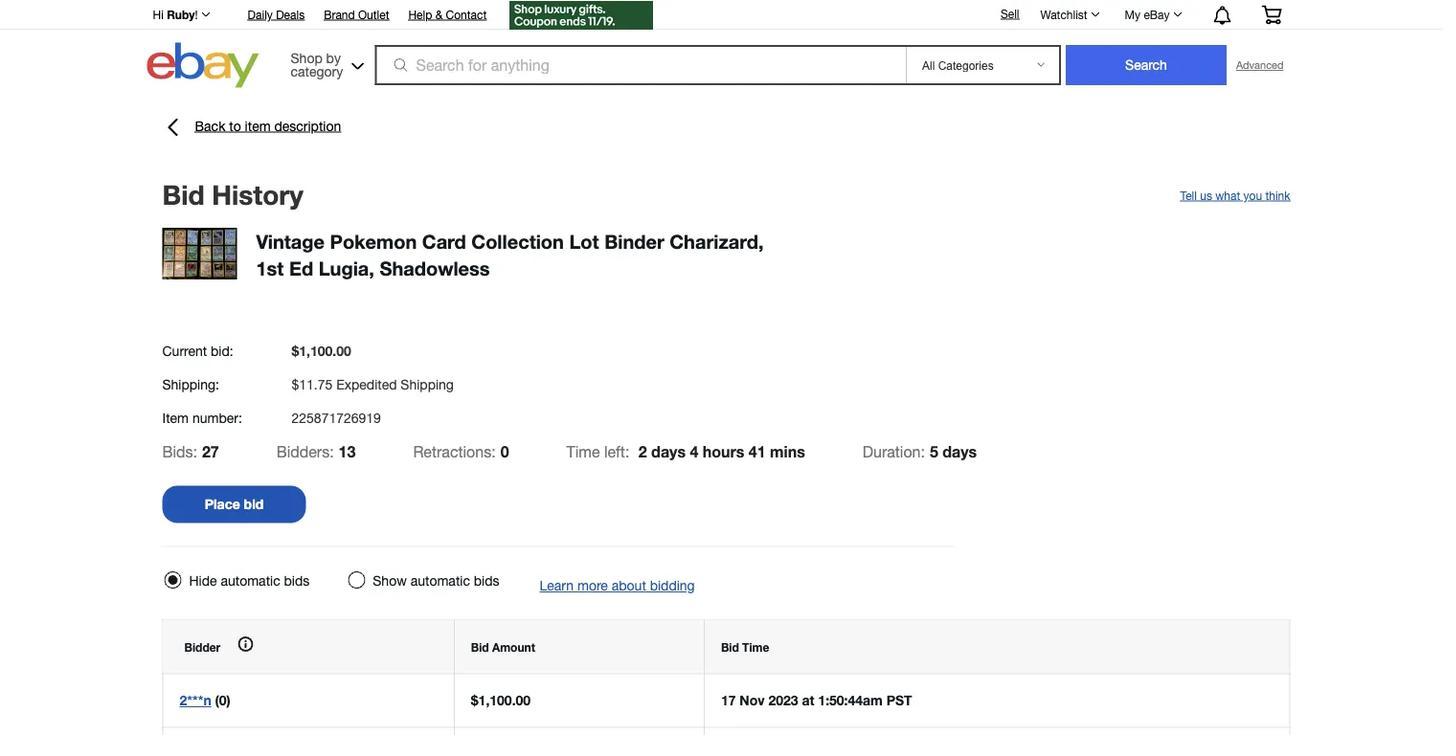 Task type: locate. For each thing, give the bounding box(es) containing it.
bid:
[[211, 343, 233, 359]]

automatic right show
[[411, 573, 470, 589]]

Search for anything text field
[[378, 47, 902, 83]]

bid
[[244, 497, 264, 512]]

time left left:
[[567, 443, 600, 461]]

bids up bidder column header
[[284, 573, 310, 589]]

0 horizontal spatial time
[[567, 443, 600, 461]]

bid down back at the top left of page
[[162, 179, 205, 211]]

help & contact
[[408, 8, 487, 21]]

bidder
[[184, 641, 221, 654]]

1 vertical spatial $1,100.00
[[471, 693, 531, 709]]

time up nov at the bottom right of the page
[[742, 641, 769, 654]]

bids: 27
[[162, 443, 219, 461]]

2 automatic from the left
[[411, 573, 470, 589]]

item number:
[[162, 410, 242, 426]]

bids:
[[162, 443, 197, 461]]

learn more about bidding
[[540, 578, 695, 594]]

bids for hide automatic bids
[[284, 573, 310, 589]]

automatic for show
[[411, 573, 470, 589]]

0 vertical spatial time
[[567, 443, 600, 461]]

brand outlet link
[[324, 5, 389, 26]]

2 horizontal spatial bid
[[721, 641, 739, 654]]

days right 5
[[943, 443, 977, 461]]

advanced
[[1237, 59, 1284, 71]]

item
[[162, 410, 189, 426]]

1 automatic from the left
[[221, 573, 280, 589]]

2***n link
[[180, 693, 211, 709]]

days right 2
[[651, 443, 686, 461]]

show
[[373, 573, 407, 589]]

sell
[[1001, 7, 1020, 20]]

help
[[408, 8, 432, 21]]

automatic right hide
[[221, 573, 280, 589]]

contact
[[446, 8, 487, 21]]

(0)
[[215, 693, 231, 709]]

1 horizontal spatial bids
[[474, 573, 500, 589]]

learn
[[540, 578, 574, 594]]

left:
[[604, 443, 630, 461]]

$1,100.00 down bid amount
[[471, 693, 531, 709]]

vintage pokemon card collection lot binder charizard, 1st ed lugia, shadowless link
[[256, 230, 764, 280]]

0 horizontal spatial bids
[[284, 573, 310, 589]]

2***n (0)
[[180, 693, 231, 709]]

sell link
[[992, 7, 1028, 20]]

bid up 17
[[721, 641, 739, 654]]

at
[[802, 693, 815, 709]]

what
[[1216, 188, 1241, 202]]

current bid:
[[162, 343, 233, 359]]

shop by category
[[291, 50, 343, 79]]

bid left "amount"
[[471, 641, 489, 654]]

2 days from the left
[[943, 443, 977, 461]]

nov
[[740, 693, 765, 709]]

days
[[651, 443, 686, 461], [943, 443, 977, 461]]

advanced link
[[1227, 46, 1294, 84]]

pst
[[887, 693, 912, 709]]

1 horizontal spatial automatic
[[411, 573, 470, 589]]

hide automatic bids
[[189, 573, 310, 589]]

time
[[567, 443, 600, 461], [742, 641, 769, 654]]

2 bids from the left
[[474, 573, 500, 589]]

automatic for hide
[[221, 573, 280, 589]]

13
[[339, 443, 356, 461]]

hide
[[189, 573, 217, 589]]

0
[[501, 443, 509, 461]]

bidders: 13
[[277, 443, 356, 461]]

bid amount
[[471, 641, 535, 654]]

account navigation
[[142, 0, 1296, 32]]

1 horizontal spatial bid
[[471, 641, 489, 654]]

my
[[1125, 8, 1141, 21]]

number:
[[192, 410, 242, 426]]

vintage
[[256, 230, 325, 253]]

1 days from the left
[[651, 443, 686, 461]]

0 horizontal spatial days
[[651, 443, 686, 461]]

bids for show automatic bids
[[474, 573, 500, 589]]

bid for bid amount
[[471, 641, 489, 654]]

bidding
[[650, 578, 695, 594]]

brand
[[324, 8, 355, 21]]

1 horizontal spatial days
[[943, 443, 977, 461]]

$1,100.00
[[292, 343, 351, 359], [471, 693, 531, 709]]

automatic
[[221, 573, 280, 589], [411, 573, 470, 589]]

time inside the "time left: 2 days 4 hours 41 mins"
[[567, 443, 600, 461]]

1 horizontal spatial time
[[742, 641, 769, 654]]

1 vertical spatial time
[[742, 641, 769, 654]]

item
[[245, 118, 271, 134]]

bids up bid amount
[[474, 573, 500, 589]]

$1,100.00 up the $11.75
[[292, 343, 351, 359]]

card
[[422, 230, 466, 253]]

1 bids from the left
[[284, 573, 310, 589]]

$11.75 expedited shipping
[[292, 376, 454, 392]]

bid
[[162, 179, 205, 211], [471, 641, 489, 654], [721, 641, 739, 654]]

mins
[[770, 443, 805, 461]]

0 horizontal spatial bid
[[162, 179, 205, 211]]

hi ruby !
[[153, 8, 198, 21]]

vintage pokemon card collection lot binder charizard, 1st ed lugia, shadowless
[[256, 230, 764, 280]]

back to item description
[[195, 118, 341, 134]]

charizard,
[[670, 230, 764, 253]]

by
[[326, 50, 341, 66]]

27
[[202, 443, 219, 461]]

1:50:44am
[[818, 693, 883, 709]]

lot
[[569, 230, 599, 253]]

ebay
[[1144, 8, 1170, 21]]

0 horizontal spatial $1,100.00
[[292, 343, 351, 359]]

None submit
[[1066, 45, 1227, 85]]

1 horizontal spatial $1,100.00
[[471, 693, 531, 709]]

your shopping cart image
[[1261, 5, 1283, 24]]

time left: 2 days 4 hours 41 mins
[[567, 443, 805, 461]]

0 horizontal spatial automatic
[[221, 573, 280, 589]]

history
[[212, 179, 303, 211]]

0 vertical spatial $1,100.00
[[292, 343, 351, 359]]

description
[[274, 118, 341, 134]]



Task type: describe. For each thing, give the bounding box(es) containing it.
expedited
[[336, 376, 397, 392]]

outlet
[[358, 8, 389, 21]]

4
[[690, 443, 699, 461]]

place bid button
[[162, 486, 306, 523]]

place bid
[[205, 497, 264, 512]]

17
[[721, 693, 736, 709]]

17 nov 2023 at 1:50:44am pst
[[721, 693, 912, 709]]

binder
[[605, 230, 664, 253]]

ed
[[289, 257, 313, 280]]

shop
[[291, 50, 323, 66]]

tell
[[1181, 188, 1197, 202]]

about
[[612, 578, 646, 594]]

shop by category button
[[282, 43, 368, 84]]

shadowless
[[380, 257, 490, 280]]

ruby
[[167, 8, 195, 21]]

brand outlet
[[324, 8, 389, 21]]

225871726919
[[292, 410, 381, 426]]

bidders:
[[277, 443, 334, 461]]

none submit inside shop by category banner
[[1066, 45, 1227, 85]]

my ebay link
[[1115, 3, 1191, 26]]

2
[[639, 443, 647, 461]]

more
[[578, 578, 608, 594]]

think
[[1266, 188, 1291, 202]]

duration: 5 days
[[863, 443, 977, 461]]

duration:
[[863, 443, 925, 461]]

5
[[930, 443, 939, 461]]

$11.75
[[292, 376, 333, 392]]

bidder column header
[[163, 621, 454, 674]]

back
[[195, 118, 225, 134]]

daily
[[248, 8, 273, 21]]

bid time
[[721, 641, 769, 654]]

watchlist
[[1041, 8, 1088, 21]]

$1,100.00 for shipping:
[[292, 343, 351, 359]]

2***n
[[180, 693, 211, 709]]

back to item description link
[[162, 116, 341, 139]]

41
[[749, 443, 766, 461]]

deals
[[276, 8, 305, 21]]

current
[[162, 343, 207, 359]]

help & contact link
[[408, 5, 487, 26]]

tell us what you think link
[[1181, 187, 1291, 202]]

1st
[[256, 257, 284, 280]]

lugia,
[[319, 257, 374, 280]]

place
[[205, 497, 240, 512]]

shop by category banner
[[142, 0, 1296, 93]]

daily deals link
[[248, 5, 305, 26]]

&
[[435, 8, 443, 21]]

get the coupon image
[[510, 1, 653, 30]]

learn more about bidding link
[[540, 578, 695, 594]]

amount
[[492, 641, 535, 654]]

you
[[1244, 188, 1263, 202]]

tell us what you think
[[1181, 188, 1291, 202]]

retractions: 0
[[413, 443, 509, 461]]

collection
[[472, 230, 564, 253]]

watchlist link
[[1030, 3, 1109, 26]]

$1,100.00 for 17 nov 2023 at 1:50:44am pst
[[471, 693, 531, 709]]

my ebay
[[1125, 8, 1170, 21]]

bid history
[[162, 179, 303, 211]]

hi
[[153, 8, 164, 21]]

retractions:
[[413, 443, 496, 461]]

bid for bid time
[[721, 641, 739, 654]]

shipping:
[[162, 376, 219, 392]]

2023
[[769, 693, 798, 709]]

hours
[[703, 443, 745, 461]]

!
[[195, 8, 198, 21]]

bid for bid history
[[162, 179, 205, 211]]

to
[[229, 118, 241, 134]]

category
[[291, 63, 343, 79]]

us
[[1200, 188, 1213, 202]]



Task type: vqa. For each thing, say whether or not it's contained in the screenshot.


